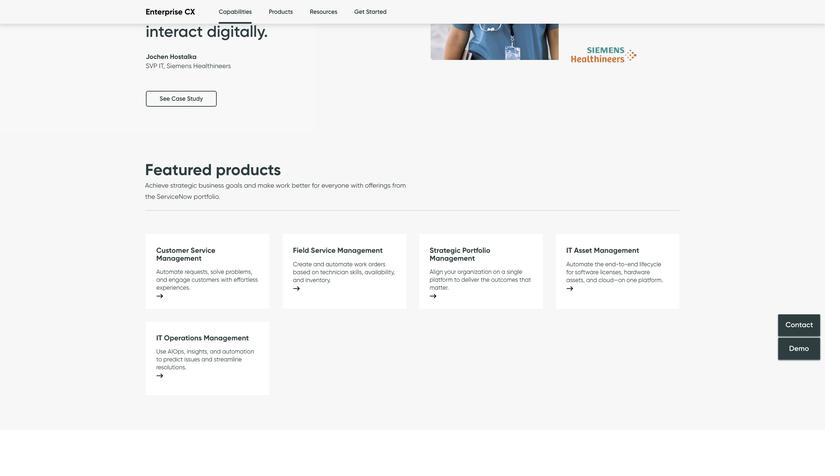 Task type: describe. For each thing, give the bounding box(es) containing it.
platform
[[430, 276, 453, 283]]

the inside automate the end-to-end lifecycle for software licenses, hardware assets, and cloud—on one platform.
[[595, 261, 604, 268]]

outcomes
[[491, 276, 518, 283]]

service for customer
[[191, 246, 215, 255]]

service for field
[[311, 246, 336, 255]]

case
[[171, 95, 186, 102]]

see case study
[[160, 95, 203, 102]]

to inside use aiops, insights, and automation to predict issues and streamline resolutions.
[[156, 356, 162, 363]]

organization
[[458, 268, 492, 275]]

strategic portfolio management
[[430, 246, 490, 263]]

it for it asset management
[[566, 246, 572, 255]]

management for field service management
[[337, 246, 383, 255]]

create and automate work orders based on technician skills, availability, and inventory.
[[293, 261, 395, 283]]

jochen
[[146, 53, 168, 61]]

automate requests, solve problems, and engage customers with effortless experiences.
[[156, 268, 258, 291]]

on inside create and automate work orders based on technician skills, availability, and inventory.
[[312, 269, 319, 276]]

lifecycle
[[640, 261, 661, 268]]

automation
[[222, 348, 254, 355]]

automate for customer service management
[[156, 268, 183, 275]]

everyone
[[321, 182, 349, 189]]

featured
[[145, 160, 212, 179]]

management for customer service management
[[156, 254, 202, 263]]

matter.
[[430, 284, 449, 291]]

servicenow
[[157, 193, 192, 201]]

contact link
[[778, 314, 820, 336]]

automate the end-to-end lifecycle for software licenses, hardware assets, and cloud—on one platform.
[[566, 261, 663, 283]]

end
[[628, 261, 638, 268]]

enterprise
[[146, 7, 183, 17]]

featured products achieve strategic business goals and make work better for everyone with offerings from the servicenow portfolio.
[[145, 160, 406, 201]]

get started link
[[354, 0, 387, 24]]

it for it operations management
[[156, 334, 162, 343]]

siemens
[[167, 62, 192, 70]]

see case study link
[[146, 91, 217, 107]]

align
[[430, 268, 443, 275]]

the inside 'align your organization on a single platform to deliver the outcomes that matter.'
[[481, 276, 490, 283]]

on inside 'align your organization on a single platform to deliver the outcomes that matter.'
[[493, 268, 500, 275]]

that
[[519, 276, 531, 283]]

platform.
[[638, 277, 663, 283]]

skills,
[[350, 269, 363, 276]]

get started
[[354, 8, 387, 15]]

strategic
[[170, 182, 197, 189]]

the inside featured products achieve strategic business goals and make work better for everyone with offerings from the servicenow portfolio.
[[145, 193, 155, 201]]

capabilities link
[[219, 0, 252, 26]]

inventory.
[[305, 277, 331, 283]]

make
[[258, 182, 274, 189]]

management for it operations management
[[204, 334, 249, 343]]

with inside featured products achieve strategic business goals and make work better for everyone with offerings from the servicenow portfolio.
[[351, 182, 363, 189]]

single
[[507, 268, 522, 275]]

use
[[156, 348, 166, 355]]

and up streamline
[[210, 348, 221, 355]]

with inside automate requests, solve problems, and engage customers with effortless experiences.
[[221, 276, 232, 283]]

see
[[160, 95, 170, 102]]

portfolio
[[462, 246, 490, 255]]

and inside automate requests, solve problems, and engage customers with effortless experiences.
[[156, 276, 167, 283]]

healthineers
[[193, 62, 231, 70]]

engage
[[169, 276, 190, 283]]

svp
[[146, 62, 157, 70]]

cloud—on
[[599, 277, 625, 283]]

and inside automate the end-to-end lifecycle for software licenses, hardware assets, and cloud—on one platform.
[[586, 277, 597, 283]]

software
[[575, 269, 599, 276]]

study
[[187, 95, 203, 102]]

automate for it asset management
[[566, 261, 593, 268]]

work inside create and automate work orders based on technician skills, availability, and inventory.
[[354, 261, 367, 268]]

hardware
[[624, 269, 650, 276]]

it,
[[159, 62, 165, 70]]

insights,
[[187, 348, 208, 355]]

for inside featured products achieve strategic business goals and make work better for everyone with offerings from the servicenow portfolio.
[[312, 182, 320, 189]]

and up the inventory.
[[313, 261, 324, 268]]



Task type: vqa. For each thing, say whether or not it's contained in the screenshot.
(117)
no



Task type: locate. For each thing, give the bounding box(es) containing it.
2 service from the left
[[311, 246, 336, 255]]

a
[[501, 268, 505, 275]]

effortless
[[234, 276, 258, 283]]

and down insights,
[[202, 356, 212, 363]]

business
[[199, 182, 224, 189]]

licenses,
[[600, 269, 623, 276]]

cx
[[185, 7, 195, 17]]

0 vertical spatial work
[[276, 182, 290, 189]]

1 horizontal spatial work
[[354, 261, 367, 268]]

1 horizontal spatial for
[[566, 269, 574, 276]]

management up end-
[[594, 246, 639, 255]]

it left asset at bottom right
[[566, 246, 572, 255]]

the down the achieve
[[145, 193, 155, 201]]

0 horizontal spatial to
[[156, 356, 162, 363]]

contact
[[785, 321, 813, 330]]

0 vertical spatial automate
[[566, 261, 593, 268]]

management up automation
[[204, 334, 249, 343]]

0 vertical spatial to
[[454, 276, 460, 283]]

end-
[[605, 261, 619, 268]]

1 vertical spatial automate
[[156, 268, 183, 275]]

1 on from the left
[[493, 268, 500, 275]]

2 on from the left
[[312, 269, 319, 276]]

strategic
[[430, 246, 461, 255]]

and
[[244, 182, 256, 189], [313, 261, 324, 268], [156, 276, 167, 283], [293, 277, 304, 283], [586, 277, 597, 283], [210, 348, 221, 355], [202, 356, 212, 363]]

demo link
[[778, 338, 820, 360]]

1 vertical spatial to
[[156, 356, 162, 363]]

management inside customer service management
[[156, 254, 202, 263]]

management up engage
[[156, 254, 202, 263]]

0 horizontal spatial the
[[145, 193, 155, 201]]

for inside automate the end-to-end lifecycle for software licenses, hardware assets, and cloud—on one platform.
[[566, 269, 574, 276]]

automate up engage
[[156, 268, 183, 275]]

problems,
[[226, 268, 252, 275]]

products link
[[269, 0, 293, 24]]

offerings
[[365, 182, 391, 189]]

1 horizontal spatial with
[[351, 182, 363, 189]]

with left offerings
[[351, 182, 363, 189]]

create
[[293, 261, 312, 268]]

1 horizontal spatial it
[[566, 246, 572, 255]]

1 vertical spatial with
[[221, 276, 232, 283]]

demo
[[789, 344, 809, 353]]

1 horizontal spatial on
[[493, 268, 500, 275]]

technician
[[320, 269, 348, 276]]

asset
[[574, 246, 592, 255]]

work up skills,
[[354, 261, 367, 268]]

0 horizontal spatial it
[[156, 334, 162, 343]]

1 horizontal spatial to
[[454, 276, 460, 283]]

to down your
[[454, 276, 460, 283]]

1 vertical spatial it
[[156, 334, 162, 343]]

hostalka
[[170, 53, 197, 61]]

customer
[[156, 246, 189, 255]]

0 horizontal spatial automate
[[156, 268, 183, 275]]

one
[[627, 277, 637, 283]]

goals
[[226, 182, 242, 189]]

use aiops, insights, and automation to predict issues and streamline resolutions.
[[156, 348, 254, 371]]

1 vertical spatial for
[[566, 269, 574, 276]]

better
[[292, 182, 310, 189]]

1 service from the left
[[191, 246, 215, 255]]

enterprise cx
[[146, 7, 195, 17]]

management inside strategic portfolio management
[[430, 254, 475, 263]]

get
[[354, 8, 365, 15]]

experiences.
[[156, 284, 190, 291]]

it up use
[[156, 334, 162, 343]]

aiops,
[[168, 348, 185, 355]]

orders
[[368, 261, 385, 268]]

0 horizontal spatial for
[[312, 182, 320, 189]]

operations
[[164, 334, 202, 343]]

from
[[392, 182, 406, 189]]

to
[[454, 276, 460, 283], [156, 356, 162, 363]]

0 vertical spatial for
[[312, 182, 320, 189]]

on left "a"
[[493, 268, 500, 275]]

products
[[269, 8, 293, 15]]

service
[[191, 246, 215, 255], [311, 246, 336, 255]]

assets,
[[566, 277, 585, 283]]

align your organization on a single platform to deliver the outcomes that matter.
[[430, 268, 531, 291]]

work right make
[[276, 182, 290, 189]]

0 horizontal spatial on
[[312, 269, 319, 276]]

service up the 'automate'
[[311, 246, 336, 255]]

0 vertical spatial with
[[351, 182, 363, 189]]

for right "better"
[[312, 182, 320, 189]]

0 horizontal spatial work
[[276, 182, 290, 189]]

solve
[[210, 268, 224, 275]]

it asset management
[[566, 246, 639, 255]]

deliver
[[461, 276, 479, 283]]

availability,
[[365, 269, 395, 276]]

to-
[[619, 261, 628, 268]]

products
[[216, 160, 281, 179]]

your
[[444, 268, 456, 275]]

management for it asset management
[[594, 246, 639, 255]]

to inside 'align your organization on a single platform to deliver the outcomes that matter.'
[[454, 276, 460, 283]]

automate inside automate the end-to-end lifecycle for software licenses, hardware assets, and cloud—on one platform.
[[566, 261, 593, 268]]

and down software
[[586, 277, 597, 283]]

the left end-
[[595, 261, 604, 268]]

resources link
[[310, 0, 337, 24]]

resources
[[310, 8, 337, 15]]

field service management
[[293, 246, 383, 255]]

1 vertical spatial the
[[595, 261, 604, 268]]

based
[[293, 269, 310, 276]]

automate inside automate requests, solve problems, and engage customers with effortless experiences.
[[156, 268, 183, 275]]

requests,
[[185, 268, 209, 275]]

automate
[[566, 261, 593, 268], [156, 268, 183, 275]]

on up the inventory.
[[312, 269, 319, 276]]

0 horizontal spatial service
[[191, 246, 215, 255]]

predict
[[163, 356, 183, 363]]

issues
[[184, 356, 200, 363]]

customers
[[192, 276, 219, 283]]

jochen hostalka svp it, siemens healthineers
[[146, 53, 231, 70]]

1 horizontal spatial automate
[[566, 261, 593, 268]]

1 horizontal spatial service
[[311, 246, 336, 255]]

service up the requests,
[[191, 246, 215, 255]]

and up experiences.
[[156, 276, 167, 283]]

management up orders
[[337, 246, 383, 255]]

portfolio.
[[194, 193, 220, 201]]

it operations management
[[156, 334, 249, 343]]

and left make
[[244, 182, 256, 189]]

resolutions.
[[156, 364, 186, 371]]

2 horizontal spatial the
[[595, 261, 604, 268]]

field
[[293, 246, 309, 255]]

capabilities
[[219, 8, 252, 15]]

management
[[337, 246, 383, 255], [594, 246, 639, 255], [156, 254, 202, 263], [430, 254, 475, 263], [204, 334, 249, 343]]

0 vertical spatial it
[[566, 246, 572, 255]]

1 vertical spatial work
[[354, 261, 367, 268]]

work
[[276, 182, 290, 189], [354, 261, 367, 268]]

for up assets,
[[566, 269, 574, 276]]

service inside customer service management
[[191, 246, 215, 255]]

for
[[312, 182, 320, 189], [566, 269, 574, 276]]

1 horizontal spatial the
[[481, 276, 490, 283]]

work inside featured products achieve strategic business goals and make work better for everyone with offerings from the servicenow portfolio.
[[276, 182, 290, 189]]

the
[[145, 193, 155, 201], [595, 261, 604, 268], [481, 276, 490, 283]]

management for strategic portfolio management
[[430, 254, 475, 263]]

with down solve
[[221, 276, 232, 283]]

2 vertical spatial the
[[481, 276, 490, 283]]

streamline
[[214, 356, 242, 363]]

0 horizontal spatial with
[[221, 276, 232, 283]]

0 vertical spatial the
[[145, 193, 155, 201]]

customer service management
[[156, 246, 215, 263]]

to down use
[[156, 356, 162, 363]]

the down organization
[[481, 276, 490, 283]]

automate up software
[[566, 261, 593, 268]]

achieve
[[145, 182, 169, 189]]

and down based
[[293, 277, 304, 283]]

and inside featured products achieve strategic business goals and make work better for everyone with offerings from the servicenow portfolio.
[[244, 182, 256, 189]]

automate
[[326, 261, 353, 268]]

management up your
[[430, 254, 475, 263]]



